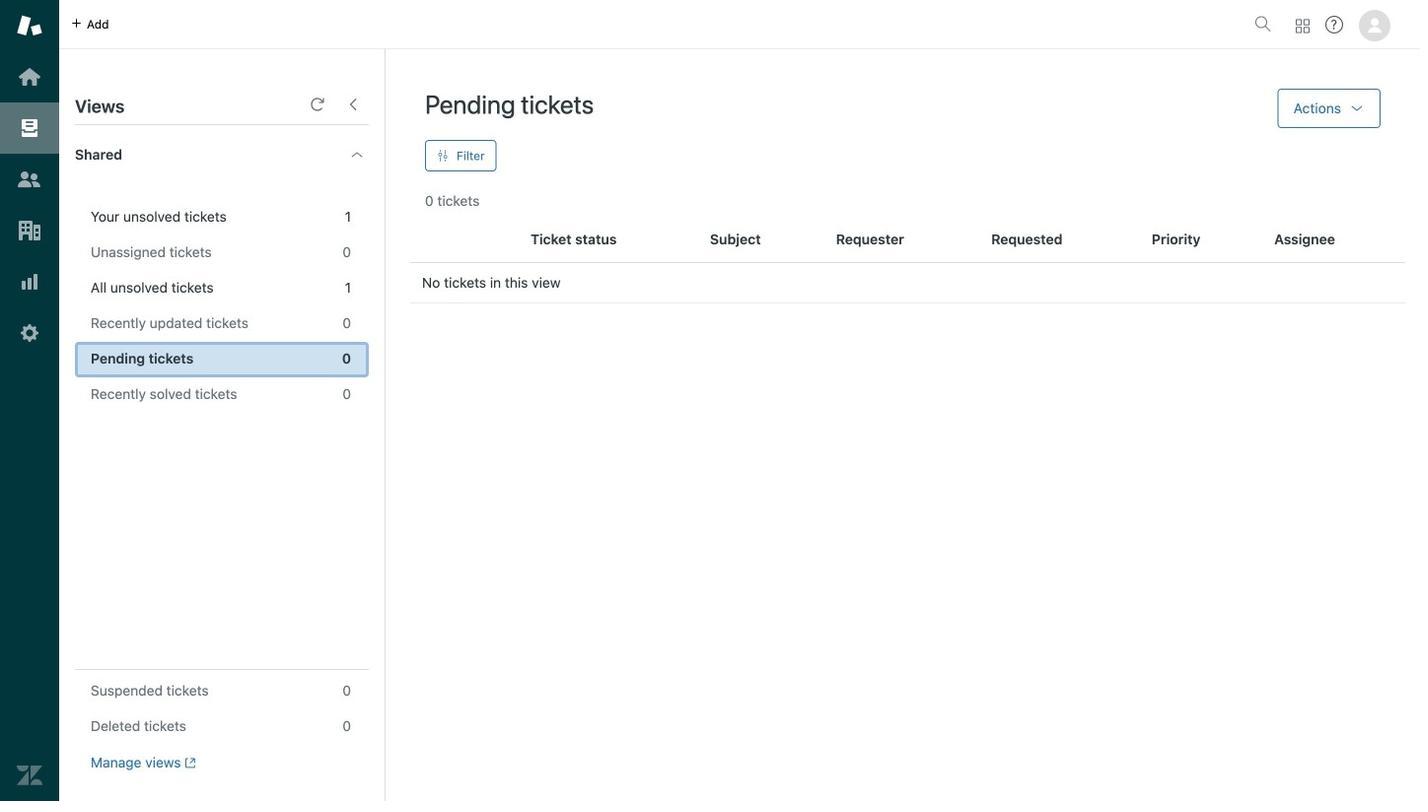 Task type: vqa. For each thing, say whether or not it's contained in the screenshot.
SEARCH ORGANIZATIONS field
no



Task type: locate. For each thing, give the bounding box(es) containing it.
organizations image
[[17, 218, 42, 244]]

customers image
[[17, 167, 42, 192]]

reporting image
[[17, 269, 42, 295]]

get started image
[[17, 64, 42, 90]]

heading
[[59, 125, 385, 184]]

zendesk products image
[[1296, 19, 1310, 33]]

get help image
[[1326, 16, 1343, 34]]



Task type: describe. For each thing, give the bounding box(es) containing it.
zendesk support image
[[17, 13, 42, 38]]

refresh views pane image
[[310, 97, 326, 112]]

hide panel views image
[[345, 97, 361, 112]]

main element
[[0, 0, 59, 802]]

opens in a new tab image
[[181, 758, 196, 770]]

views image
[[17, 115, 42, 141]]

admin image
[[17, 321, 42, 346]]

zendesk image
[[17, 763, 42, 789]]



